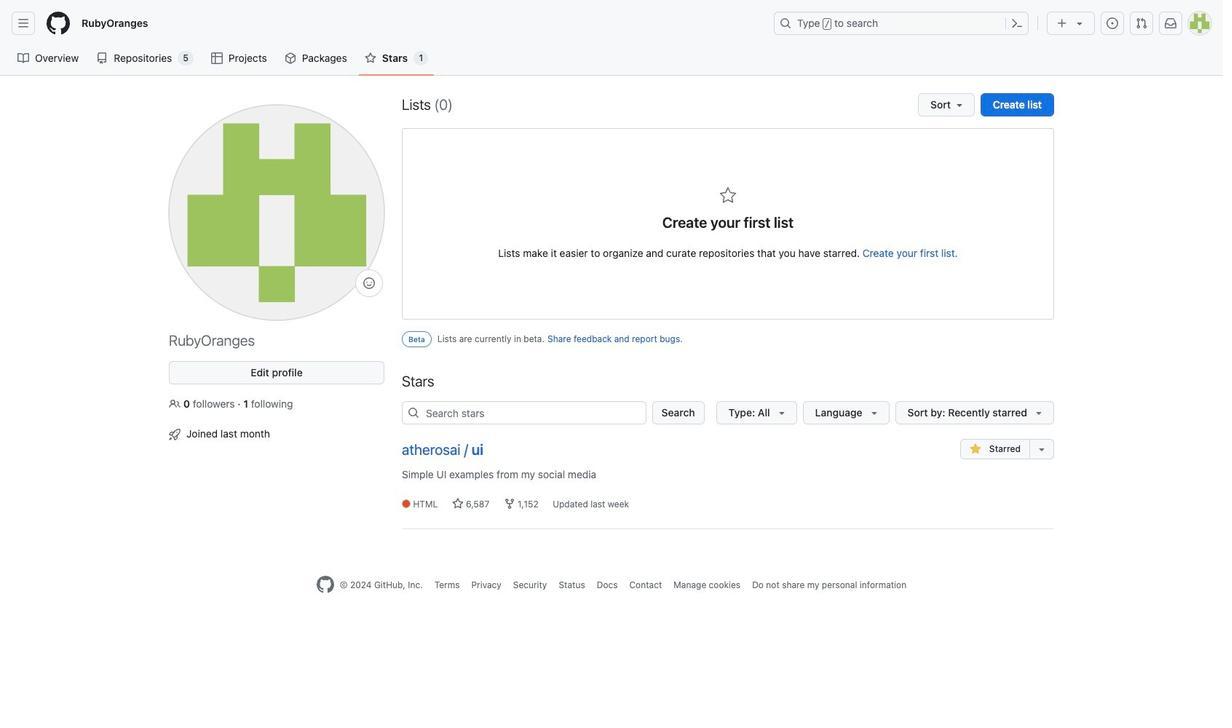 Task type: vqa. For each thing, say whether or not it's contained in the screenshot.
CLOSE MENU icon
no



Task type: locate. For each thing, give the bounding box(es) containing it.
0 vertical spatial star image
[[719, 187, 737, 205]]

git pull request image
[[1136, 17, 1148, 29]]

1 horizontal spatial triangle down image
[[869, 407, 880, 419]]

triangle down image
[[776, 407, 788, 419], [869, 407, 880, 419], [1033, 407, 1045, 419]]

triangle down image
[[1074, 17, 1086, 29]]

0 horizontal spatial triangle down image
[[776, 407, 788, 419]]

0 horizontal spatial homepage image
[[47, 12, 70, 35]]

rocket image
[[169, 429, 181, 441]]

notifications image
[[1165, 17, 1177, 29]]

people image
[[169, 398, 181, 410]]

package image
[[285, 52, 296, 64]]

command palette image
[[1012, 17, 1023, 29]]

star image
[[365, 52, 376, 64]]

1 horizontal spatial homepage image
[[317, 576, 334, 594]]

1 horizontal spatial star image
[[719, 187, 737, 205]]

1 vertical spatial homepage image
[[317, 576, 334, 594]]

feature release label: beta element
[[402, 331, 432, 348]]

2 triangle down image from the left
[[869, 407, 880, 419]]

2 horizontal spatial triangle down image
[[1033, 407, 1045, 419]]

repo image
[[96, 52, 108, 64]]

star image
[[719, 187, 737, 205], [452, 498, 464, 510]]

plus image
[[1057, 17, 1068, 29]]

1 vertical spatial star image
[[452, 498, 464, 510]]

homepage image
[[47, 12, 70, 35], [317, 576, 334, 594]]

smiley image
[[363, 277, 375, 289]]

0 vertical spatial homepage image
[[47, 12, 70, 35]]

search image
[[408, 407, 419, 419]]



Task type: describe. For each thing, give the bounding box(es) containing it.
fork image
[[504, 498, 515, 510]]

1 triangle down image from the left
[[776, 407, 788, 419]]

change your avatar image
[[169, 105, 385, 320]]

issue opened image
[[1107, 17, 1119, 29]]

0 horizontal spatial star image
[[452, 498, 464, 510]]

table image
[[211, 52, 223, 64]]

book image
[[17, 52, 29, 64]]

add this repository to a list image
[[1036, 444, 1048, 455]]

Search stars search field
[[402, 402, 646, 425]]

3 triangle down image from the left
[[1033, 407, 1045, 419]]

star fill image
[[970, 444, 981, 455]]



